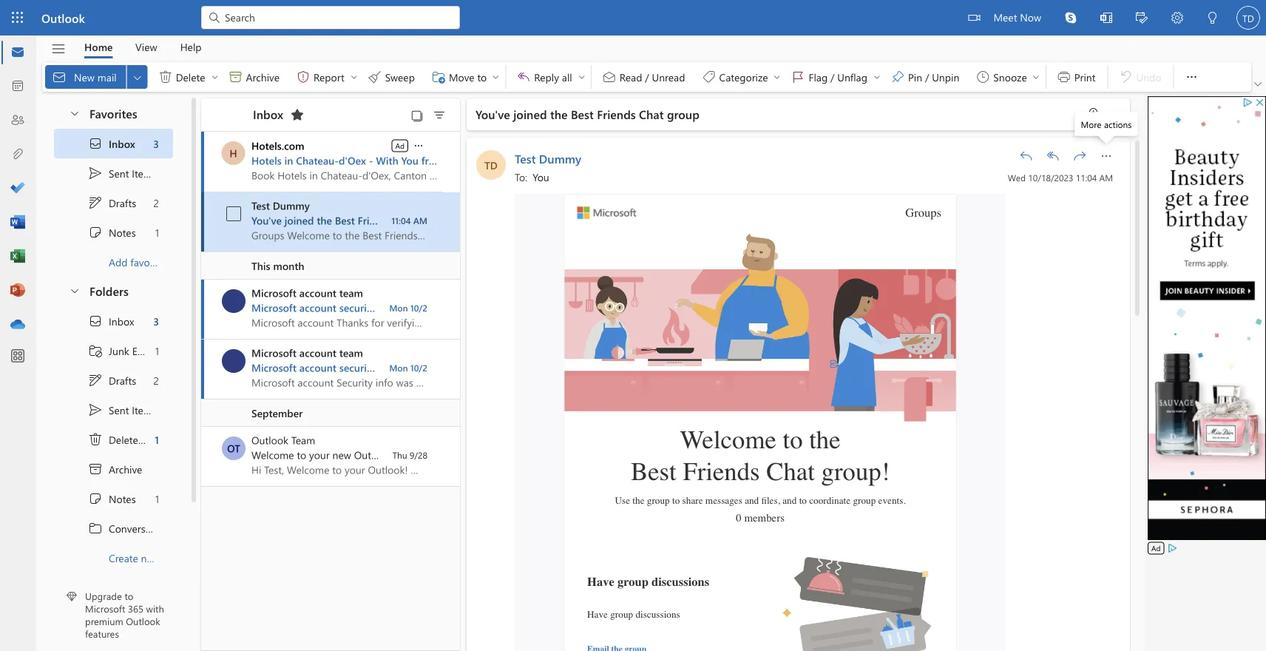 Task type: locate. For each thing, give the bounding box(es) containing it.
0 horizontal spatial  archive
[[88, 462, 142, 476]]

archive up the inbox heading
[[246, 70, 280, 83]]

welcome up messages
[[680, 425, 777, 455]]

friends inside welcome to the best friends chat group!
[[683, 457, 760, 487]]

1  button from the left
[[127, 65, 148, 89]]

 down  dropdown button
[[1185, 70, 1200, 84]]

 button left folders
[[61, 277, 87, 304]]

1 sent from the top
[[109, 166, 129, 180]]

more apps image
[[10, 349, 25, 364]]

1 mon from the top
[[389, 302, 408, 314]]

inbox inside "inbox "
[[253, 106, 283, 122]]

 for 
[[88, 373, 103, 388]]

1  drafts from the top
[[88, 195, 136, 210]]

inbox up  junk email 1
[[109, 314, 134, 328]]

word image
[[10, 215, 25, 230]]

 sent items inside tree
[[88, 402, 157, 417]]

1 vertical spatial test
[[252, 199, 270, 212]]

 button right the 
[[1095, 144, 1119, 168]]

1 vertical spatial you
[[533, 170, 549, 183]]

microsoft account team image for microsoft account security info was added
[[222, 349, 246, 373]]

0 horizontal spatial test
[[252, 199, 270, 212]]

items inside  deleted items
[[147, 433, 172, 446]]

1 team from the top
[[339, 286, 363, 300]]

 right snooze
[[1032, 72, 1041, 81]]

2 down email
[[154, 373, 159, 387]]

0 horizontal spatial dummy
[[273, 199, 310, 212]]

welcome to your new outlook.com account
[[252, 448, 453, 462]]

tab list
[[73, 36, 213, 58]]

1 vertical spatial  tree item
[[54, 365, 173, 395]]

 tree item
[[54, 129, 173, 158], [54, 306, 173, 336]]

1 horizontal spatial dummy
[[539, 150, 582, 166]]

10/2 up was
[[410, 302, 428, 314]]

1 vertical spatial notes
[[109, 492, 136, 505]]

1 vertical spatial new
[[141, 551, 160, 565]]

2 info from the top
[[379, 361, 397, 374]]

0 vertical spatial you
[[401, 154, 419, 167]]

 tree item for 
[[54, 188, 173, 217]]

2 2 from the top
[[154, 373, 159, 387]]

 
[[1090, 108, 1113, 120]]

 tree item down "junk"
[[54, 365, 173, 395]]

2 horizontal spatial friends
[[683, 457, 760, 487]]

0 vertical spatial 
[[88, 195, 103, 210]]

1 vertical spatial  tree item
[[54, 484, 173, 513]]

 tree item for 
[[54, 365, 173, 395]]

dummy inside the message list list box
[[273, 199, 310, 212]]

you've joined the best friends chat group inside the message list list box
[[252, 213, 448, 227]]

0 horizontal spatial  button
[[127, 65, 148, 89]]

outlook for outlook
[[41, 10, 85, 26]]

mon 10/2 for verification
[[389, 302, 428, 314]]

 inside tree
[[88, 373, 103, 388]]

 tree item up "junk"
[[54, 306, 173, 336]]

2  tree item from the top
[[54, 484, 173, 513]]

 inside  move to 
[[491, 72, 500, 81]]

 tree item up 
[[54, 484, 173, 513]]

1 info from the top
[[379, 301, 397, 314]]

 notes inside favorites tree
[[88, 225, 136, 240]]

mon left 'added'
[[389, 362, 408, 374]]

 down  tree item
[[88, 462, 103, 476]]

welcome to the best friends chat group!
[[631, 425, 890, 487]]

1 notes from the top
[[109, 225, 136, 239]]

onedrive image
[[10, 317, 25, 332]]

to inside upgrade to microsoft 365 with premium outlook features
[[125, 590, 133, 602]]

tab list inside best friends chat group! application
[[73, 36, 213, 58]]

1 up favorite
[[155, 225, 159, 239]]

1 vertical spatial  inbox
[[88, 314, 134, 328]]

1  tree item from the top
[[54, 188, 173, 217]]

use the group to share messages and files, and to coordinate group events. 0 members
[[615, 495, 906, 524]]


[[1185, 70, 1200, 84], [413, 140, 425, 152], [1099, 149, 1114, 163]]

0 vertical spatial 2
[[154, 196, 159, 210]]

 inside  flag / unflag 
[[873, 72, 882, 81]]

1  button from the top
[[61, 99, 87, 127]]

test dummy up "you" popup button
[[515, 150, 582, 166]]


[[411, 109, 424, 122]]

d'oex
[[339, 154, 366, 167]]

2 microsoft account team from the top
[[252, 346, 363, 360]]

 inside " reply all "
[[578, 72, 586, 81]]

11:04 inside the message list list box
[[392, 215, 411, 226]]

0 vertical spatial dummy
[[539, 150, 582, 166]]

friends down -
[[358, 213, 392, 227]]

 for 
[[88, 195, 103, 210]]

inbox inside favorites tree
[[109, 137, 135, 150]]

1 vertical spatial security
[[339, 361, 376, 374]]

outlook inside outlook banner
[[41, 10, 85, 26]]

groups tree item
[[54, 573, 173, 602]]

1 horizontal spatial best
[[571, 106, 594, 122]]

to do image
[[10, 181, 25, 196]]

mt
[[226, 294, 241, 308], [226, 354, 241, 368]]

0 vertical spatial sent
[[109, 166, 129, 180]]

 up  tree item
[[88, 402, 103, 417]]

 button right mail
[[127, 65, 148, 89]]

verification
[[400, 301, 453, 314]]

/ inside  read / unread
[[645, 70, 649, 83]]

to inside welcome to the best friends chat group!
[[783, 425, 803, 455]]

 tree item down favorites in the left top of the page
[[54, 129, 173, 158]]

0 vertical spatial  inbox
[[88, 136, 135, 151]]

new right your
[[333, 448, 351, 462]]

 inside favorites tree item
[[69, 107, 81, 119]]

9/28
[[410, 449, 428, 461]]

 categorize 
[[702, 70, 782, 84]]

0 vertical spatial best
[[571, 106, 594, 122]]

 button inside groups tree item
[[61, 573, 87, 600]]

2  sent items from the top
[[88, 402, 157, 417]]

2  from the top
[[88, 402, 103, 417]]

select a conversation checkbox containing ot
[[222, 436, 252, 460]]

share
[[683, 495, 703, 507]]

2 sent from the top
[[109, 403, 129, 417]]

add favorite tree item
[[54, 247, 173, 277]]

 button
[[1252, 77, 1265, 92]]

ad left  dropdown button
[[396, 141, 405, 151]]

2 security from the top
[[339, 361, 376, 374]]

 inside  report 
[[350, 72, 359, 81]]

tree
[[54, 306, 190, 573]]

 inside 'button'
[[1046, 149, 1061, 163]]

 archive down  tree item
[[88, 462, 142, 476]]

3 / from the left
[[925, 70, 929, 83]]

 left  at the top
[[350, 72, 359, 81]]

 inside the  delete 
[[210, 72, 219, 81]]

0 horizontal spatial groups
[[90, 578, 128, 594]]

the inside 'use the group to share messages and files, and to coordinate group events. 0 members'
[[633, 495, 645, 507]]

 tree item
[[54, 336, 173, 365]]

1  from the top
[[88, 166, 103, 181]]

0 vertical spatial  tree item
[[54, 158, 173, 188]]

 inside tree item
[[88, 432, 103, 447]]

 archive inside move & delete group
[[228, 70, 280, 84]]

 drafts inside favorites tree
[[88, 195, 136, 210]]

items down favorites tree item at the left top of the page
[[132, 166, 157, 180]]

 left 'upgrade'
[[69, 580, 81, 592]]

 button for folders
[[61, 277, 87, 304]]

drafts inside favorites tree
[[109, 196, 136, 210]]

unflag
[[838, 70, 868, 83]]

2  drafts from the top
[[88, 373, 136, 388]]

test up to:
[[515, 150, 536, 166]]

11:04 inside email message element
[[1076, 171, 1097, 183]]

best
[[571, 106, 594, 122], [335, 213, 355, 227], [631, 457, 677, 487]]

Select a conversation checkbox
[[222, 349, 252, 373]]

actions
[[1104, 118, 1132, 130]]

2 3 from the top
[[153, 314, 159, 328]]

welcome down "outlook team"
[[252, 448, 294, 462]]

1 select a conversation checkbox from the top
[[222, 289, 252, 313]]

1 have group discussions from the top
[[587, 575, 710, 589]]

 inbox down favorites tree item at the left top of the page
[[88, 136, 135, 151]]

3 up email
[[153, 314, 159, 328]]

mt for microsoft account security info verification
[[226, 294, 241, 308]]

 sent items for first  tree item from the bottom
[[88, 402, 157, 417]]

1 vertical spatial  drafts
[[88, 373, 136, 388]]

1 vertical spatial  archive
[[88, 462, 142, 476]]

0 vertical spatial  drafts
[[88, 195, 136, 210]]

 button inside favorites tree item
[[61, 99, 87, 127]]

1  from the top
[[88, 225, 103, 240]]

thu 9/28
[[393, 449, 428, 461]]

am inside email message element
[[1100, 171, 1113, 183]]

test right select a conversation image
[[252, 199, 270, 212]]

2  button from the left
[[348, 65, 360, 89]]

upgrade
[[85, 590, 122, 602]]

inbox down favorites tree item at the left top of the page
[[109, 137, 135, 150]]

0 vertical spatial 
[[517, 70, 531, 84]]

2 horizontal spatial outlook
[[252, 433, 289, 447]]

0 vertical spatial friends
[[597, 106, 636, 122]]

best inside the message list list box
[[335, 213, 355, 227]]

0 vertical spatial ad
[[396, 141, 405, 151]]

ad left set your advertising preferences image
[[1152, 543, 1161, 553]]

2 mon from the top
[[389, 362, 408, 374]]

1 horizontal spatial  button
[[348, 65, 360, 89]]

0 horizontal spatial 
[[88, 432, 103, 447]]

the up group!
[[809, 425, 841, 455]]

pin
[[908, 70, 923, 83]]

3 inside favorites tree
[[153, 137, 159, 150]]

1 vertical spatial 2
[[154, 373, 159, 387]]

 button right the all
[[576, 65, 588, 89]]

 inbox up "" tree item
[[88, 314, 134, 328]]

0 horizontal spatial 
[[413, 140, 425, 152]]

hotels.com
[[252, 139, 304, 152]]

dummy down in
[[273, 199, 310, 212]]

1 vertical spatial  button
[[61, 277, 87, 304]]

drafts inside tree
[[109, 373, 136, 387]]

 inside favorites tree
[[88, 166, 103, 181]]

 print
[[1057, 70, 1096, 84]]

friends down  at the top
[[597, 106, 636, 122]]

0 vertical spatial test dummy
[[515, 150, 582, 166]]

1 inside  tree item
[[155, 433, 159, 446]]


[[88, 166, 103, 181], [88, 402, 103, 417]]

2 mon 10/2 from the top
[[389, 362, 428, 374]]

 sent items inside favorites tree
[[88, 166, 157, 181]]

 down the  new mail
[[69, 107, 81, 119]]

1 vertical spatial 
[[1046, 149, 1061, 163]]

2 have from the top
[[587, 609, 608, 620]]

1  from the top
[[88, 136, 103, 151]]

 notes up  tree item
[[88, 491, 136, 506]]

 report 
[[296, 70, 359, 84]]

2 vertical spatial items
[[147, 433, 172, 446]]

move
[[449, 70, 475, 83]]

 inside groups tree item
[[69, 580, 81, 592]]

3  button from the left
[[871, 65, 883, 89]]

0 vertical spatial have group discussions
[[587, 575, 710, 589]]

1  notes from the top
[[88, 225, 136, 240]]

1 right "junk"
[[155, 344, 159, 357]]

1  tree item from the top
[[54, 129, 173, 158]]

2 / from the left
[[831, 70, 835, 83]]

items
[[132, 166, 157, 180], [132, 403, 157, 417], [147, 433, 172, 446]]

 tree item
[[54, 217, 173, 247], [54, 484, 173, 513]]

microsoft account team up microsoft account security info was added at the bottom of the page
[[252, 346, 363, 360]]

11:04 down the with
[[392, 215, 411, 226]]

2  button from the top
[[61, 277, 87, 304]]

1 vertical spatial friends
[[358, 213, 392, 227]]

 inside favorites tree
[[88, 225, 103, 240]]

0 vertical spatial  button
[[1177, 62, 1207, 92]]

 read / unread
[[602, 70, 685, 84]]

outlook inside upgrade to microsoft 365 with premium outlook features
[[126, 615, 160, 627]]

you down test dummy popup button
[[533, 170, 549, 183]]

 tree item down favorites tree item at the left top of the page
[[54, 158, 173, 188]]

folders tree item
[[54, 277, 173, 306]]

0 horizontal spatial welcome
[[252, 448, 294, 462]]

inbox 
[[253, 106, 305, 122]]

joined inside the message list list box
[[285, 213, 314, 227]]

1 horizontal spatial  archive
[[228, 70, 280, 84]]

0 vertical spatial  notes
[[88, 225, 136, 240]]

the right use
[[633, 495, 645, 507]]

welcome
[[680, 425, 777, 455], [252, 448, 294, 462]]

2 horizontal spatial  button
[[871, 65, 883, 89]]

 inbox
[[88, 136, 135, 151], [88, 314, 134, 328]]

3 inside tree
[[153, 314, 159, 328]]

1 vertical spatial drafts
[[109, 373, 136, 387]]

1 vertical spatial mon
[[389, 362, 408, 374]]

 right the delete at the left top of the page
[[228, 70, 243, 84]]

1  inbox from the top
[[88, 136, 135, 151]]

0 horizontal spatial best
[[335, 213, 355, 227]]

month
[[273, 259, 304, 272]]

inbox inside tree
[[109, 314, 134, 328]]

security for verification
[[339, 301, 376, 314]]

security down this month heading
[[339, 301, 376, 314]]

2 horizontal spatial best
[[631, 457, 677, 487]]

 left deleted
[[88, 432, 103, 447]]

0 vertical spatial mon 10/2
[[389, 302, 428, 314]]

 button
[[1042, 144, 1065, 168]]

move & delete group
[[45, 62, 503, 92]]

 left folders
[[69, 284, 81, 296]]

friends up messages
[[683, 457, 760, 487]]

1  from the top
[[88, 195, 103, 210]]

11:04
[[1076, 171, 1097, 183], [392, 215, 411, 226]]

you've joined the best friends chat group down the all
[[476, 106, 700, 122]]

0 horizontal spatial 
[[517, 70, 531, 84]]

print
[[1075, 70, 1096, 83]]


[[1090, 108, 1102, 120]]

 button for 
[[576, 65, 588, 89]]

archive inside  tree item
[[109, 462, 142, 476]]

3 1 from the top
[[155, 433, 159, 446]]


[[1255, 81, 1262, 88]]

conversationicon image
[[761, 541, 956, 651]]

 for  delete 
[[158, 70, 173, 84]]

mon up was
[[389, 302, 408, 314]]

0 vertical spatial security
[[339, 301, 376, 314]]

2 inside favorites tree
[[154, 196, 159, 210]]

 for  deleted items
[[88, 432, 103, 447]]

notes
[[109, 225, 136, 239], [109, 492, 136, 505]]

welcome inside the message list list box
[[252, 448, 294, 462]]

thu
[[393, 449, 407, 461]]

test dummy down in
[[252, 199, 310, 212]]

outlook for outlook team
[[252, 433, 289, 447]]

3 down favorites tree item at the left top of the page
[[153, 137, 159, 150]]

 button for 
[[127, 65, 148, 89]]

 inside  snooze 
[[1032, 72, 1041, 81]]

chat
[[639, 106, 664, 122], [395, 213, 416, 227], [767, 457, 815, 487]]

2 have group discussions from the top
[[587, 609, 680, 620]]

1 horizontal spatial outlook
[[126, 615, 160, 627]]

hotels
[[252, 154, 282, 167]]

0 horizontal spatial 11:04
[[392, 215, 411, 226]]

sent up  tree item
[[109, 403, 129, 417]]

archive inside move & delete group
[[246, 70, 280, 83]]

/
[[645, 70, 649, 83], [831, 70, 835, 83], [925, 70, 929, 83]]

none text field inside email message element
[[515, 168, 998, 185]]

to inside  move to 
[[477, 70, 487, 83]]

1 horizontal spatial friends
[[597, 106, 636, 122]]

 up 
[[88, 314, 103, 328]]

0 vertical spatial mon
[[389, 302, 408, 314]]

0 vertical spatial you've joined the best friends chat group
[[476, 106, 700, 122]]

Select a conversation checkbox
[[222, 289, 252, 313], [222, 436, 252, 460]]

hotels in chateau-d'oex - with you from booking to stay
[[252, 154, 521, 167]]

notes up add
[[109, 225, 136, 239]]

1 mt from the top
[[226, 294, 241, 308]]

message list section
[[201, 95, 521, 650]]

1 horizontal spatial 
[[158, 70, 173, 84]]


[[976, 70, 991, 84]]

 button
[[1177, 62, 1207, 92], [1095, 144, 1119, 168]]

mt inside mt checkbox
[[226, 354, 241, 368]]

 down favorites tree item at the left top of the page
[[88, 136, 103, 151]]

1 vertical spatial  button
[[1095, 144, 1119, 168]]

2 vertical spatial  button
[[61, 573, 87, 600]]

home
[[84, 40, 113, 54]]

chat down  read / unread
[[639, 106, 664, 122]]

3 for 2nd  tree item
[[153, 314, 159, 328]]

1 vertical spatial have group discussions
[[587, 609, 680, 620]]

1 horizontal spatial 11:04
[[1076, 171, 1097, 183]]

/ right pin
[[925, 70, 929, 83]]

1 1 from the top
[[155, 225, 159, 239]]

-
[[369, 154, 373, 167]]

team for was
[[339, 346, 363, 360]]

 drafts
[[88, 195, 136, 210], [88, 373, 136, 388]]

groups inside email message element
[[906, 206, 942, 220]]

drafts down  junk email 1
[[109, 373, 136, 387]]

2  tree item from the top
[[54, 395, 173, 425]]

account
[[299, 286, 337, 300], [299, 301, 337, 314], [299, 346, 337, 360], [299, 361, 337, 374], [416, 448, 453, 462]]

0 vertical spatial groups
[[906, 206, 942, 220]]

archive down deleted
[[109, 462, 142, 476]]

coordinate
[[809, 495, 851, 507]]

2 vertical spatial friends
[[683, 457, 760, 487]]

 inside move & delete group
[[228, 70, 243, 84]]

deleted
[[109, 433, 144, 446]]

 drafts inside tree
[[88, 373, 136, 388]]

you inside the message list list box
[[401, 154, 419, 167]]

1 horizontal spatial and
[[783, 495, 797, 507]]

2  from the top
[[88, 373, 103, 388]]

2 select a conversation checkbox from the top
[[222, 436, 252, 460]]

 up add favorite tree item
[[88, 195, 103, 210]]


[[88, 136, 103, 151], [88, 314, 103, 328]]

 up add favorite tree item
[[88, 225, 103, 240]]

welcome for best
[[680, 425, 777, 455]]

microsoft account team image for microsoft account security info verification
[[222, 289, 246, 313]]

 tree item up add favorite tree item
[[54, 188, 173, 217]]

 inside  categorize 
[[773, 72, 782, 81]]

2  button from the left
[[576, 65, 588, 89]]

 archive up the inbox heading
[[228, 70, 280, 84]]

none text field containing to:
[[515, 168, 998, 185]]

 button inside folders tree item
[[61, 277, 87, 304]]

1 right deleted
[[155, 433, 159, 446]]

and right "files,"
[[783, 495, 797, 507]]

 button down the  new mail
[[61, 99, 87, 127]]

3  button from the top
[[61, 573, 87, 600]]

premium features image
[[67, 591, 77, 602]]

 button left  at the top
[[348, 65, 360, 89]]

0 vertical spatial 
[[88, 136, 103, 151]]

 sent items up deleted
[[88, 402, 157, 417]]

1  sent items from the top
[[88, 166, 157, 181]]

outlook
[[41, 10, 85, 26], [252, 433, 289, 447], [126, 615, 160, 627]]

unpin
[[932, 70, 960, 83]]

2 vertical spatial chat
[[767, 457, 815, 487]]

team
[[339, 286, 363, 300], [339, 346, 363, 360]]

1 2 from the top
[[154, 196, 159, 210]]

am
[[1100, 171, 1113, 183], [413, 215, 428, 226]]

1 vertical spatial inbox
[[109, 137, 135, 150]]

0 horizontal spatial you've
[[252, 213, 282, 227]]

microsoft account team image
[[222, 289, 246, 313], [222, 349, 246, 373]]

0 vertical spatial inbox
[[253, 106, 283, 122]]

1 3 from the top
[[153, 137, 159, 150]]

 down favorites tree item at the left top of the page
[[88, 166, 103, 181]]

items up  deleted items
[[132, 403, 157, 417]]

outlook inside the message list list box
[[252, 433, 289, 447]]

1 drafts from the top
[[109, 196, 136, 210]]

1  button from the left
[[209, 65, 221, 89]]

 right mail
[[131, 71, 143, 83]]

to:
[[515, 170, 528, 183]]

 tree item
[[54, 425, 173, 454]]

read
[[620, 70, 642, 83]]

2 mt from the top
[[226, 354, 241, 368]]

favorites tree
[[54, 93, 173, 277]]

0 horizontal spatial you've joined the best friends chat group
[[252, 213, 448, 227]]

3 for second  tree item from the bottom of the best friends chat group! application
[[153, 137, 159, 150]]

inbox
[[253, 106, 283, 122], [109, 137, 135, 150], [109, 314, 134, 328]]

you down  dropdown button
[[401, 154, 419, 167]]

 inside favorites tree
[[88, 195, 103, 210]]

 left the delete at the left top of the page
[[158, 70, 173, 84]]

flag
[[809, 70, 828, 83]]

 inside move & delete group
[[158, 70, 173, 84]]

 inside  
[[1104, 111, 1113, 120]]

email
[[132, 344, 157, 357]]

0 vertical spatial have
[[587, 575, 615, 589]]

joined up month
[[285, 213, 314, 227]]

0 horizontal spatial you
[[401, 154, 419, 167]]

None text field
[[515, 168, 998, 185]]

this month heading
[[201, 252, 460, 280]]

welcome inside welcome to the best friends chat group!
[[680, 425, 777, 455]]

/ inside " pin / unpin"
[[925, 70, 929, 83]]

 deleted items
[[88, 432, 172, 447]]

 pin / unpin
[[891, 70, 960, 84]]

 tree item up deleted
[[54, 395, 173, 425]]

help button
[[169, 36, 213, 58]]

 button inside move & delete group
[[127, 65, 148, 89]]

1 up  tree item
[[155, 492, 159, 505]]

 inside favorites tree
[[88, 136, 103, 151]]

outlook down 'september'
[[252, 433, 289, 447]]

test dummy image
[[476, 150, 506, 180]]

 right the 
[[1099, 149, 1114, 163]]

1 vertical spatial  tree item
[[54, 306, 173, 336]]

am down the more actions
[[1100, 171, 1113, 183]]

1 horizontal spatial /
[[831, 70, 835, 83]]

select a conversation checkbox for welcome to your new outlook.com account
[[222, 436, 252, 460]]

1 vertical spatial mt
[[226, 354, 241, 368]]

ot
[[227, 441, 240, 455]]

favorites tree item
[[54, 99, 173, 129]]

1 vertical spatial dummy
[[273, 199, 310, 212]]

test inside email message element
[[515, 150, 536, 166]]

1 horizontal spatial joined
[[514, 106, 547, 122]]

1 mon 10/2 from the top
[[389, 302, 428, 314]]

1 microsoft account team from the top
[[252, 286, 363, 300]]

 up 10/18/2023
[[1046, 149, 1061, 163]]

new left folder on the bottom
[[141, 551, 160, 565]]

mon 10/2 for was
[[389, 362, 428, 374]]

 for 
[[1046, 149, 1061, 163]]

 button for favorites
[[61, 99, 87, 127]]

0 horizontal spatial /
[[645, 70, 649, 83]]

 right the delete at the left top of the page
[[210, 72, 219, 81]]

1 vertical spatial you've joined the best friends chat group
[[252, 213, 448, 227]]

0 vertical spatial 3
[[153, 137, 159, 150]]

0 vertical spatial microsoft account team image
[[222, 289, 246, 313]]

the up this month heading
[[317, 213, 332, 227]]

 for  reply all 
[[517, 70, 531, 84]]

0 horizontal spatial outlook
[[41, 10, 85, 26]]

create
[[109, 551, 138, 565]]

1 / from the left
[[645, 70, 649, 83]]


[[52, 70, 67, 84]]

mon
[[389, 302, 408, 314], [389, 362, 408, 374]]

4 1 from the top
[[155, 492, 159, 505]]

1 vertical spatial sent
[[109, 403, 129, 417]]

2 drafts from the top
[[109, 373, 136, 387]]

joined down the 'reply'
[[514, 106, 547, 122]]

info left was
[[379, 361, 397, 374]]

 up from
[[413, 140, 425, 152]]

 drafts for 
[[88, 195, 136, 210]]

1 10/2 from the top
[[410, 302, 428, 314]]

1 vertical spatial team
[[339, 346, 363, 360]]

dummy up "you" popup button
[[539, 150, 582, 166]]

 right the all
[[578, 72, 586, 81]]

1 security from the top
[[339, 301, 376, 314]]

2 microsoft account team image from the top
[[222, 349, 246, 373]]

microsoft account team for microsoft account security info was added
[[252, 346, 363, 360]]

groups inside tree item
[[90, 578, 128, 594]]

 left 
[[773, 72, 782, 81]]

sent down favorites tree item at the left top of the page
[[109, 166, 129, 180]]

1  tree item from the top
[[54, 217, 173, 247]]

0 vertical spatial mt
[[226, 294, 241, 308]]


[[1057, 70, 1072, 84]]

0 vertical spatial joined
[[514, 106, 547, 122]]

1 vertical spatial 
[[88, 462, 103, 476]]

/ inside  flag / unflag 
[[831, 70, 835, 83]]

1 vertical spatial info
[[379, 361, 397, 374]]

2 team from the top
[[339, 346, 363, 360]]

files image
[[10, 147, 25, 162]]

 button inside tags "group"
[[871, 65, 883, 89]]

 notes up add favorite tree item
[[88, 225, 136, 240]]

2 1 from the top
[[155, 344, 159, 357]]

 button
[[428, 104, 451, 125]]

email message element
[[467, 138, 1130, 651]]

1 vertical spatial have
[[587, 609, 608, 620]]

1 horizontal spatial new
[[333, 448, 351, 462]]


[[1136, 12, 1148, 24]]

tab list containing home
[[73, 36, 213, 58]]

use
[[615, 495, 630, 507]]

 inbox inside favorites tree
[[88, 136, 135, 151]]

10/2 for verification
[[410, 302, 428, 314]]

 up 
[[88, 491, 103, 506]]

0 horizontal spatial new
[[141, 551, 160, 565]]

 tree item
[[54, 188, 173, 217], [54, 365, 173, 395]]

with
[[376, 154, 399, 167]]

select a conversation checkbox down 'september'
[[222, 436, 252, 460]]

2  tree item from the top
[[54, 365, 173, 395]]

 tree item
[[54, 158, 173, 188], [54, 395, 173, 425]]

premium
[[85, 615, 123, 627]]

you
[[401, 154, 419, 167], [533, 170, 549, 183]]

1 microsoft account team image from the top
[[222, 289, 246, 313]]

2 up favorite
[[154, 196, 159, 210]]

files,
[[762, 495, 780, 507]]

2 10/2 from the top
[[410, 362, 428, 374]]

message list list box
[[201, 132, 521, 650]]

1 horizontal spatial  button
[[1177, 62, 1207, 92]]

select a conversation checkbox containing mt
[[222, 289, 252, 313]]

test dummy
[[515, 150, 582, 166], [252, 199, 310, 212]]


[[290, 107, 305, 122]]

 button up premium at the left
[[61, 573, 87, 600]]

0 horizontal spatial friends
[[358, 213, 392, 227]]

outlook right premium at the left
[[126, 615, 160, 627]]

0 vertical spatial 
[[88, 166, 103, 181]]

365
[[128, 602, 144, 615]]



Task type: vqa. For each thing, say whether or not it's contained in the screenshot.
first  Sent Items from the top
yes



Task type: describe. For each thing, give the bounding box(es) containing it.
2  inbox from the top
[[88, 314, 134, 328]]

2 horizontal spatial 
[[1185, 70, 1200, 84]]

test dummy inside the message list list box
[[252, 199, 310, 212]]

outlook link
[[41, 0, 85, 36]]

excel image
[[10, 249, 25, 264]]

best friends chat group! application
[[0, 0, 1266, 651]]

categorize
[[719, 70, 768, 83]]

was
[[400, 361, 418, 374]]

 tree item
[[54, 513, 173, 543]]

features
[[85, 627, 119, 640]]


[[1207, 12, 1219, 24]]

 button
[[1015, 144, 1039, 168]]

team
[[291, 433, 315, 447]]

select a conversation checkbox for microsoft account security info verification
[[222, 289, 252, 313]]

 button for 
[[871, 65, 883, 89]]

more
[[1081, 118, 1102, 130]]


[[1101, 12, 1113, 24]]

group!
[[822, 457, 890, 487]]

welcome for new
[[252, 448, 294, 462]]

1 and from the left
[[745, 495, 759, 507]]

microsoft account security info verification
[[252, 301, 453, 314]]

h
[[230, 146, 237, 160]]

home button
[[73, 36, 124, 58]]

snooze
[[994, 70, 1027, 83]]

mt for microsoft account security info was added
[[226, 354, 241, 368]]

 button for 
[[209, 65, 221, 89]]

view button
[[124, 36, 168, 58]]


[[88, 521, 103, 536]]

2  from the top
[[88, 314, 103, 328]]

2  from the top
[[88, 491, 103, 506]]

2  tree item from the top
[[54, 306, 173, 336]]

folders
[[90, 282, 129, 298]]

security for was
[[339, 361, 376, 374]]


[[88, 343, 103, 358]]

best inside welcome to the best friends chat group!
[[631, 457, 677, 487]]

/ for 
[[831, 70, 835, 83]]

calendar image
[[10, 79, 25, 94]]

select a conversation image
[[226, 206, 241, 221]]

mon for was
[[389, 362, 408, 374]]

stay
[[502, 154, 521, 167]]

upgrade to microsoft 365 with premium outlook features
[[85, 590, 164, 640]]


[[432, 108, 447, 123]]

you inside text box
[[533, 170, 549, 183]]

 inside email message element
[[1099, 149, 1114, 163]]

team for verification
[[339, 286, 363, 300]]

 button
[[1068, 144, 1092, 168]]

hotels.com image
[[222, 141, 245, 165]]

mail image
[[10, 45, 25, 60]]

 new mail
[[52, 70, 117, 84]]

1 vertical spatial items
[[132, 403, 157, 417]]

2 and from the left
[[783, 495, 797, 507]]

 sent items for 1st  tree item from the top of the best friends chat group! application
[[88, 166, 157, 181]]

view
[[135, 40, 157, 54]]

1 inside  junk email 1
[[155, 344, 159, 357]]

microsoft account team for microsoft account security info verification
[[252, 286, 363, 300]]

members
[[744, 512, 785, 524]]

 tree item
[[54, 454, 173, 484]]

/ for 
[[645, 70, 649, 83]]

junk
[[109, 344, 129, 357]]

outlook team image
[[222, 436, 246, 460]]

info for verification
[[379, 301, 397, 314]]

 inside dropdown button
[[413, 140, 425, 152]]

 junk email 1
[[88, 343, 159, 358]]

inbox for 2nd  tree item
[[109, 314, 134, 328]]

new
[[74, 70, 95, 83]]

1 horizontal spatial you've
[[476, 106, 510, 122]]

inbox heading
[[234, 98, 309, 131]]

 inside tree item
[[88, 462, 103, 476]]

mail
[[97, 70, 117, 83]]

2 for 
[[154, 373, 159, 387]]

/ for 
[[925, 70, 929, 83]]

in
[[285, 154, 293, 167]]


[[969, 12, 981, 24]]

outlook banner
[[0, 0, 1266, 37]]

1 have from the top
[[587, 575, 615, 589]]

microsoft inside upgrade to microsoft 365 with premium outlook features
[[85, 602, 125, 615]]

 search field
[[201, 0, 460, 33]]

all
[[562, 70, 572, 83]]

1 vertical spatial discussions
[[636, 609, 680, 620]]


[[791, 70, 806, 84]]

new inside the message list list box
[[333, 448, 351, 462]]

items inside favorites tree
[[132, 166, 157, 180]]

0 vertical spatial discussions
[[652, 575, 710, 589]]

chat inside welcome to the best friends chat group!
[[767, 457, 815, 487]]

 button
[[412, 138, 425, 152]]

 sweep
[[367, 70, 415, 84]]

powerpoint image
[[10, 283, 25, 298]]

td image
[[1237, 6, 1261, 30]]

0 vertical spatial chat
[[639, 106, 664, 122]]

mon for verification
[[389, 302, 408, 314]]

this
[[252, 259, 270, 272]]

ad inside the message list list box
[[396, 141, 405, 151]]


[[207, 10, 222, 25]]

 inside folders tree item
[[69, 284, 81, 296]]

report
[[314, 70, 345, 83]]

the inside list box
[[317, 213, 332, 227]]


[[702, 70, 716, 84]]

10/2 for was
[[410, 362, 428, 374]]

outlook team
[[252, 433, 315, 447]]

1  tree item from the top
[[54, 158, 173, 188]]

reply
[[534, 70, 559, 83]]

1 horizontal spatial ad
[[1152, 543, 1161, 553]]

 button for 
[[348, 65, 360, 89]]

people image
[[10, 113, 25, 128]]

drafts for 
[[109, 196, 136, 210]]

favorites
[[90, 105, 137, 121]]

1 inside favorites tree
[[155, 225, 159, 239]]

september heading
[[201, 399, 460, 427]]

chateau-
[[296, 154, 339, 167]]


[[431, 70, 446, 84]]

favorite
[[130, 255, 165, 269]]

test dummy button
[[515, 150, 582, 166]]

Select a conversation checkbox
[[222, 202, 252, 226]]

 button
[[1195, 0, 1231, 37]]

the down " reply all "
[[550, 106, 568, 122]]

info for was
[[379, 361, 397, 374]]

microsoft image
[[565, 194, 649, 231]]

 button
[[1160, 0, 1195, 37]]

 snooze 
[[976, 70, 1041, 84]]

you button
[[531, 169, 552, 185]]

tree containing 
[[54, 306, 190, 573]]

left-rail-appbar navigation
[[3, 36, 33, 342]]


[[1065, 12, 1077, 24]]

1 horizontal spatial you've joined the best friends chat group
[[476, 106, 700, 122]]

dummy inside email message element
[[539, 150, 582, 166]]

events.
[[879, 495, 906, 507]]

create new folder tree item
[[54, 543, 190, 573]]


[[296, 70, 311, 84]]

september
[[252, 406, 303, 420]]

from
[[422, 154, 444, 167]]

folder
[[163, 551, 190, 565]]

unread
[[652, 70, 685, 83]]

2 for 
[[154, 196, 159, 210]]

 inside tree
[[88, 402, 103, 417]]

messages
[[706, 495, 743, 507]]

2  notes from the top
[[88, 491, 136, 506]]

notes inside favorites tree
[[109, 225, 136, 239]]

added
[[421, 361, 450, 374]]

to: you
[[515, 170, 549, 183]]

 flag / unflag 
[[791, 70, 882, 84]]

 button for groups
[[61, 573, 87, 600]]

friends inside the message list list box
[[358, 213, 392, 227]]

am inside the message list list box
[[413, 215, 428, 226]]

you've inside the message list list box
[[252, 213, 282, 227]]

group inside the message list list box
[[419, 213, 448, 227]]

test inside the message list list box
[[252, 199, 270, 212]]

the inside welcome to the best friends chat group!
[[809, 425, 841, 455]]

 archive inside  tree item
[[88, 462, 142, 476]]

meet
[[994, 10, 1017, 24]]

Search field
[[223, 9, 451, 25]]

test dummy inside email message element
[[515, 150, 582, 166]]

outlook.com
[[354, 448, 414, 462]]

wed 10/18/2023 11:04 am
[[1008, 171, 1113, 183]]

sent inside favorites tree
[[109, 166, 129, 180]]

2 notes from the top
[[109, 492, 136, 505]]

new inside the create new folder tree item
[[141, 551, 160, 565]]

drafts for 
[[109, 373, 136, 387]]

 drafts for 
[[88, 373, 136, 388]]

tags group
[[595, 62, 1043, 92]]

booking
[[447, 154, 486, 167]]

add
[[109, 255, 128, 269]]

 button
[[44, 36, 73, 61]]

add favorite
[[109, 255, 165, 269]]

inbox for second  tree item from the bottom of the best friends chat group! application
[[109, 137, 135, 150]]

0
[[736, 512, 742, 524]]

chat inside the message list list box
[[395, 213, 416, 227]]

 move to 
[[431, 70, 500, 84]]

set your advertising preferences image
[[1167, 542, 1179, 554]]

create new folder
[[109, 551, 190, 565]]

td button
[[476, 150, 506, 180]]


[[891, 70, 905, 84]]

with
[[146, 602, 164, 615]]

 button
[[407, 104, 428, 125]]



